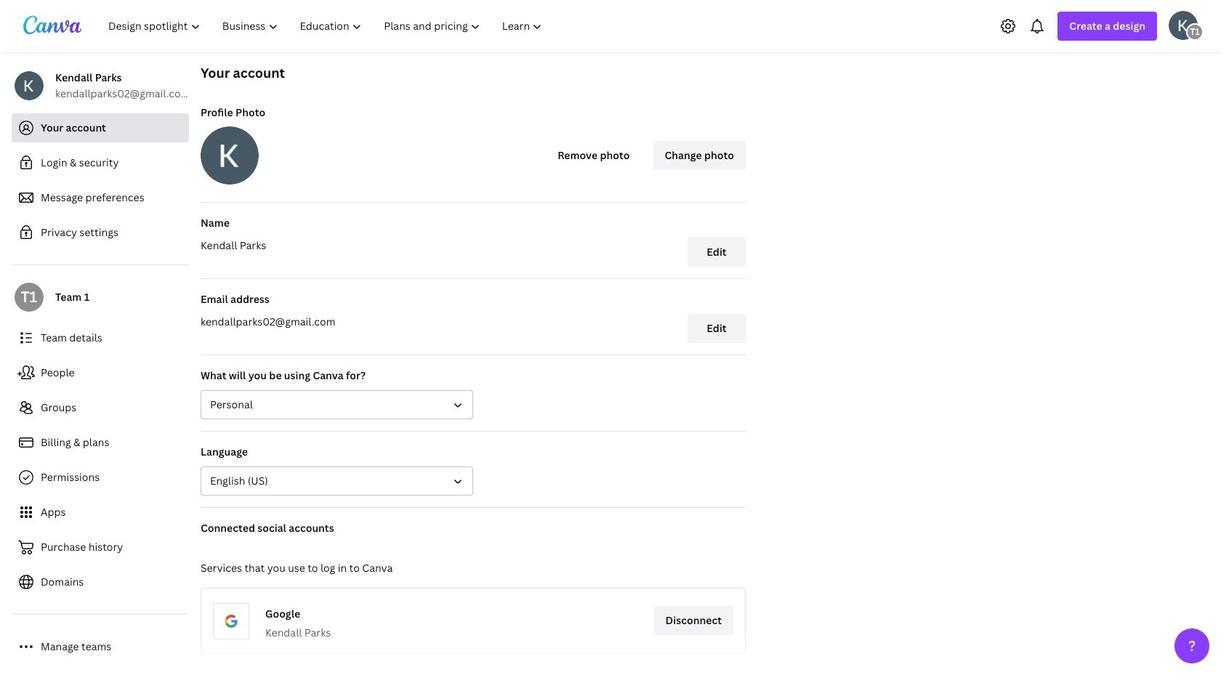 Task type: locate. For each thing, give the bounding box(es) containing it.
1 vertical spatial team 1 image
[[15, 283, 44, 312]]

team 1 image for right team 1 element
[[1186, 23, 1204, 40]]

0 horizontal spatial team 1 image
[[15, 283, 44, 312]]

team 1 image
[[1186, 23, 1204, 40], [15, 283, 44, 312]]

0 vertical spatial team 1 image
[[1186, 23, 1204, 40]]

team 1 element
[[1186, 23, 1204, 40], [15, 283, 44, 312]]

0 vertical spatial team 1 element
[[1186, 23, 1204, 40]]

0 horizontal spatial team 1 element
[[15, 283, 44, 312]]

top level navigation element
[[99, 12, 555, 41]]

kendall parks image
[[1169, 11, 1198, 40]]

1 horizontal spatial team 1 image
[[1186, 23, 1204, 40]]

None button
[[201, 390, 473, 419]]



Task type: vqa. For each thing, say whether or not it's contained in the screenshot.
bottommost Team 1 element
yes



Task type: describe. For each thing, give the bounding box(es) containing it.
1 vertical spatial team 1 element
[[15, 283, 44, 312]]

team 1 image for the bottommost team 1 element
[[15, 283, 44, 312]]

1 horizontal spatial team 1 element
[[1186, 23, 1204, 40]]

Language: English (US) button
[[201, 467, 473, 496]]



